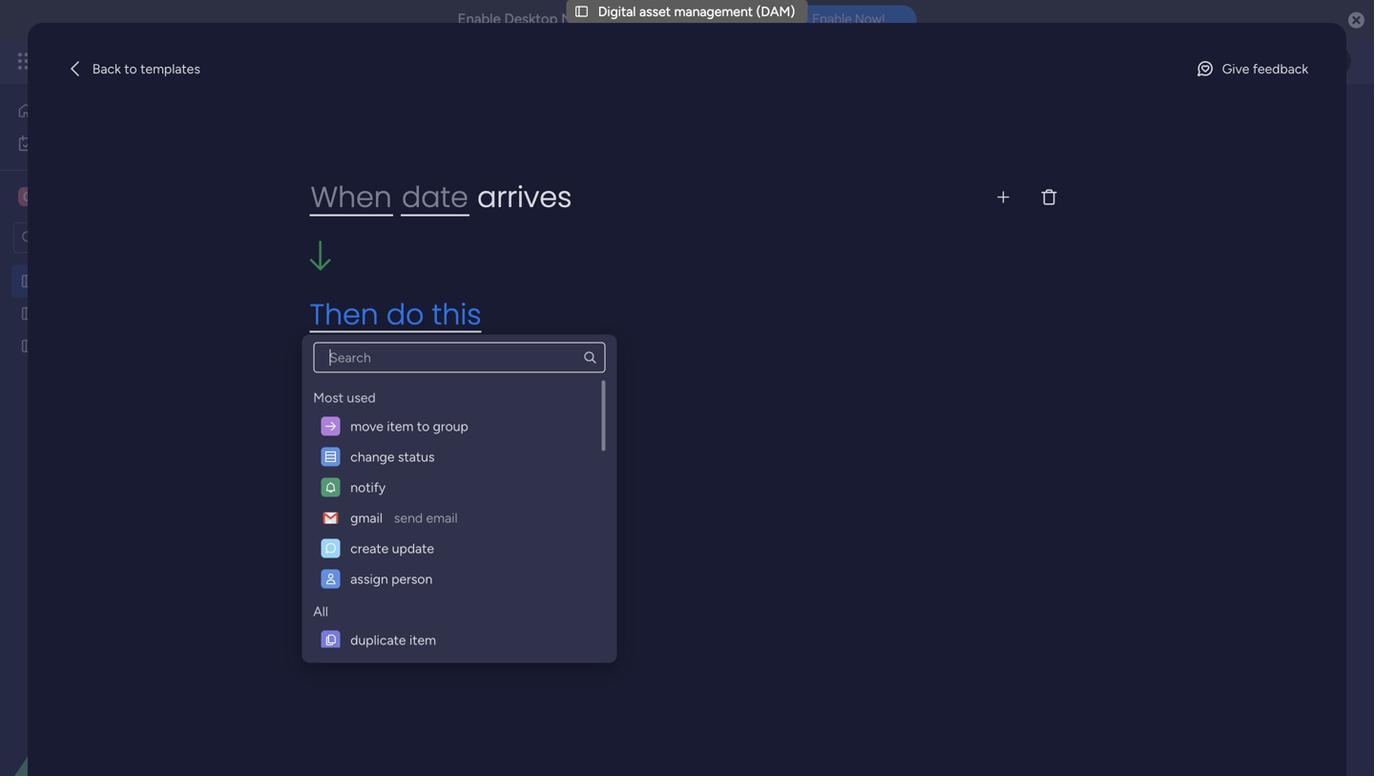 Task type: locate. For each thing, give the bounding box(es) containing it.
0 horizontal spatial to
[[124, 60, 137, 77]]

create update element
[[313, 533, 602, 563]]

option icon image inside duplicate item element
[[324, 633, 337, 646]]

to inside 'element'
[[417, 418, 430, 434]]

1 horizontal spatial list box
[[310, 342, 609, 655]]

0 vertical spatial to
[[124, 60, 137, 77]]

lottie animation element
[[0, 583, 243, 776]]

c button
[[13, 180, 186, 213]]

- right 12
[[396, 373, 400, 386]]

to left group
[[417, 418, 430, 434]]

v2 collapse up image
[[300, 362, 317, 374]]

4
[[546, 365, 553, 378]]

all row
[[313, 594, 328, 621]]

0 horizontal spatial management
[[193, 50, 297, 72]]

option icon image inside "change status" 'element'
[[324, 450, 337, 463]]

workload right team
[[446, 179, 503, 195]]

move item to group
[[351, 418, 469, 434]]

workload inside button
[[446, 179, 503, 195]]

item
[[387, 418, 414, 434], [409, 632, 436, 648]]

1 horizontal spatial workload
[[446, 179, 503, 195]]

option icon image for notify
[[324, 480, 337, 494]]

w6   5 - 11
[[254, 373, 297, 386]]

1 vertical spatial workload
[[317, 296, 401, 321]]

assign person element
[[313, 563, 602, 594]]

option icon image left the change
[[324, 450, 337, 463]]

Workload field
[[312, 296, 405, 321]]

option icon image up all row
[[324, 572, 337, 585]]

- right 5
[[282, 373, 286, 386]]

back
[[92, 60, 121, 77]]

change
[[351, 448, 395, 465]]

- for 12
[[396, 373, 400, 386]]

option icon image down most
[[324, 419, 337, 433]]

february
[[344, 340, 399, 356]]

2 - from the left
[[396, 373, 400, 386]]

enable
[[458, 10, 501, 28], [812, 11, 852, 27]]

0 vertical spatial management
[[674, 3, 753, 19]]

0 vertical spatial workload
[[446, 179, 503, 195]]

public board image
[[20, 272, 38, 290], [20, 304, 38, 323]]

3 - from the left
[[510, 373, 514, 386]]

digital
[[598, 3, 636, 19]]

send
[[394, 509, 423, 526]]

1 enable from the left
[[458, 10, 501, 28]]

1 horizontal spatial to
[[417, 418, 430, 434]]

management right "on"
[[674, 3, 753, 19]]

- right 19
[[510, 373, 514, 386]]

option icon image left gmail at the bottom
[[321, 508, 340, 527]]

send email
[[394, 509, 458, 526]]

back to templates button
[[58, 53, 208, 84]]

1 vertical spatial public board image
[[20, 304, 38, 323]]

asset inside button
[[328, 230, 360, 246]]

new asset
[[297, 230, 360, 246]]

collaborative
[[531, 179, 610, 195]]

1 vertical spatial management
[[193, 50, 297, 72]]

when
[[311, 177, 392, 217]]

update
[[392, 540, 434, 556]]

0 vertical spatial asset
[[639, 3, 671, 19]]

option icon image left notify
[[324, 480, 337, 494]]

change status
[[351, 448, 435, 465]]

computer
[[700, 10, 766, 28]]

status
[[398, 448, 435, 465]]

send email element
[[313, 502, 602, 533]]

0 horizontal spatial asset
[[328, 230, 360, 246]]

0 horizontal spatial workload
[[317, 296, 401, 321]]

option icon image inside move item to group 'element'
[[324, 419, 337, 433]]

assign person
[[351, 571, 433, 587]]

work
[[154, 50, 189, 72]]

enable for enable now!
[[812, 11, 852, 27]]

enable now!
[[812, 11, 885, 27]]

to
[[124, 60, 137, 77], [417, 418, 430, 434]]

0 horizontal spatial enable
[[458, 10, 501, 28]]

to inside button
[[124, 60, 137, 77]]

option icon image inside notify element
[[324, 480, 337, 494]]

option icon image down all
[[324, 633, 337, 646]]

tree grid containing most used
[[313, 380, 605, 655]]

workload
[[446, 179, 503, 195], [317, 296, 401, 321]]

collaborative whiteboard
[[531, 179, 684, 195]]

this
[[432, 294, 482, 334]]

4 - from the left
[[637, 373, 641, 386]]

lottie animation image
[[0, 583, 243, 776]]

1 vertical spatial item
[[409, 632, 436, 648]]

item down create automation at the bottom of the page
[[387, 418, 414, 434]]

-
[[282, 373, 286, 386], [396, 373, 400, 386], [510, 373, 514, 386], [637, 373, 641, 386]]

duplicate item
[[351, 632, 436, 648]]

w7   12 - 18
[[365, 373, 414, 386]]

option icon image
[[324, 419, 337, 433], [324, 450, 337, 463], [324, 480, 337, 494], [321, 508, 340, 527], [324, 541, 337, 555], [324, 572, 337, 585], [324, 633, 337, 646]]

2 public board image from the top
[[20, 304, 38, 323]]

whiteboard
[[614, 179, 684, 195]]

give feedback
[[1223, 60, 1309, 77]]

enable left desktop
[[458, 10, 501, 28]]

option icon image inside assign person 'element'
[[324, 572, 337, 585]]

management
[[674, 3, 753, 19], [193, 50, 297, 72]]

1 horizontal spatial asset
[[639, 3, 671, 19]]

team workload
[[411, 179, 503, 195]]

0 vertical spatial item
[[387, 418, 414, 434]]

1 - from the left
[[282, 373, 286, 386]]

1 public board image from the top
[[20, 272, 38, 290]]

used
[[347, 389, 376, 405]]

5
[[273, 373, 279, 386]]

enable inside button
[[812, 11, 852, 27]]

1 horizontal spatial enable
[[812, 11, 852, 27]]

1 horizontal spatial management
[[674, 3, 753, 19]]

asset right new
[[328, 230, 360, 246]]

monday work management
[[85, 50, 297, 72]]

option
[[0, 264, 243, 268]]

management right work
[[193, 50, 297, 72]]

new asset button
[[289, 223, 367, 253]]

26
[[622, 373, 634, 386]]

1 vertical spatial asset
[[328, 230, 360, 246]]

management for asset
[[674, 3, 753, 19]]

- left 3
[[637, 373, 641, 386]]

enable left now! at top right
[[812, 11, 852, 27]]

date
[[402, 177, 469, 217]]

item inside 'element'
[[387, 418, 414, 434]]

tree grid
[[313, 380, 605, 655]]

asset right digital
[[639, 3, 671, 19]]

collaborative whiteboard button
[[517, 172, 684, 202]]

to right back
[[124, 60, 137, 77]]

list box
[[0, 261, 243, 620], [310, 342, 609, 655]]

move
[[351, 418, 384, 434]]

then do this
[[310, 294, 482, 334]]

- for 5
[[282, 373, 286, 386]]

duplicate
[[351, 632, 406, 648]]

digital asset management (dam)
[[598, 3, 795, 19]]

asset for digital
[[639, 3, 671, 19]]

all
[[313, 603, 328, 619]]

None search field
[[313, 342, 605, 373]]

group
[[433, 418, 469, 434]]

12
[[383, 373, 394, 386]]

item for move
[[387, 418, 414, 434]]

most
[[313, 389, 344, 405]]

2 enable from the left
[[812, 11, 852, 27]]

option icon image inside create update element
[[324, 541, 337, 555]]

create update
[[351, 540, 434, 556]]

help image
[[1250, 52, 1269, 71]]

1 vertical spatial to
[[417, 418, 430, 434]]

2024
[[403, 340, 435, 356]]

0 vertical spatial public board image
[[20, 272, 38, 290]]

workload up february
[[317, 296, 401, 321]]

arrives
[[477, 177, 572, 217]]

option icon image left create
[[324, 541, 337, 555]]

item right duplicate
[[409, 632, 436, 648]]



Task type: vqa. For each thing, say whether or not it's contained in the screenshot.
the 26
yes



Task type: describe. For each thing, give the bounding box(es) containing it.
- for 19
[[510, 373, 514, 386]]

date arrives
[[402, 177, 572, 217]]

notify element
[[313, 472, 602, 502]]

most used
[[313, 389, 376, 405]]

team workload button
[[397, 172, 517, 202]]

asset for new
[[328, 230, 360, 246]]

option icon image for duplicate item
[[324, 633, 337, 646]]

desktop
[[504, 10, 558, 28]]

integrate button
[[1004, 167, 1189, 207]]

notify
[[351, 479, 386, 495]]

back to templates
[[92, 60, 200, 77]]

0 horizontal spatial list box
[[0, 261, 243, 620]]

this
[[671, 10, 697, 28]]

templates
[[140, 60, 200, 77]]

duplicate item element
[[313, 625, 602, 655]]

no
[[523, 648, 542, 664]]

11
[[289, 373, 297, 386]]

enable for enable desktop notifications on this computer
[[458, 10, 501, 28]]

w8   19 - 25
[[478, 373, 528, 386]]

v2 collapse down image
[[300, 348, 317, 361]]

table
[[351, 179, 382, 195]]

value
[[545, 648, 578, 664]]

main table
[[319, 179, 382, 195]]

option icon image for move item to group
[[324, 419, 337, 433]]

3
[[644, 373, 650, 386]]

w9   feb 26 - 3
[[584, 373, 650, 386]]

option icon image for assign person
[[324, 572, 337, 585]]

workload inside field
[[317, 296, 401, 321]]

feedback
[[1253, 60, 1309, 77]]

19
[[497, 373, 507, 386]]

18
[[403, 373, 414, 386]]

monday
[[85, 50, 150, 72]]

v2 v sign image
[[495, 339, 510, 362]]

on
[[648, 10, 667, 28]]

none search field inside list box
[[313, 342, 605, 373]]

w7
[[365, 373, 381, 386]]

person
[[392, 571, 433, 587]]

give feedback link
[[1188, 53, 1316, 84]]

w8
[[478, 373, 494, 386]]

25
[[517, 373, 528, 386]]

john smith image
[[1321, 46, 1352, 76]]

item for duplicate
[[409, 632, 436, 648]]

Search for content search field
[[313, 342, 605, 373]]

most used row
[[313, 380, 376, 407]]

w9
[[584, 373, 600, 386]]

email
[[426, 509, 458, 526]]

create automation
[[325, 390, 453, 408]]

search image
[[583, 350, 598, 365]]

c
[[23, 189, 33, 205]]

unassigned
[[363, 337, 433, 353]]

automation
[[375, 390, 453, 408]]

february 2024
[[344, 340, 435, 356]]

tree grid inside list box
[[313, 380, 605, 655]]

change status element
[[313, 441, 602, 472]]

(dam)
[[756, 3, 795, 19]]

select product image
[[17, 52, 36, 71]]

feb
[[602, 373, 620, 386]]

main table button
[[289, 172, 397, 202]]

create
[[351, 540, 389, 556]]

option icon image for create update
[[324, 541, 337, 555]]

integrate
[[1037, 179, 1091, 195]]

main
[[319, 179, 347, 195]]

enable now! button
[[781, 5, 917, 34]]

move item to group element
[[313, 411, 602, 441]]

w6
[[254, 373, 270, 386]]

new
[[297, 230, 325, 246]]

gmail
[[351, 509, 383, 526]]

search everything image
[[1208, 52, 1227, 71]]

assign
[[351, 571, 388, 587]]

create
[[325, 390, 371, 408]]

give
[[1223, 60, 1250, 77]]

list box containing most used
[[310, 342, 609, 655]]

enable desktop notifications on this computer
[[458, 10, 766, 28]]

notifications
[[561, 10, 645, 28]]

no value
[[523, 648, 578, 664]]

public board image
[[20, 337, 38, 355]]

then
[[310, 294, 379, 334]]

give feedback button
[[1188, 53, 1316, 84]]

do
[[387, 294, 424, 334]]

dapulse close image
[[1349, 11, 1365, 31]]

option icon image for change status
[[324, 450, 337, 463]]

team
[[411, 179, 443, 195]]

management for work
[[193, 50, 297, 72]]

create automation button
[[310, 380, 469, 418]]

option icon image inside send email element
[[321, 508, 340, 527]]

workspace image
[[18, 186, 37, 207]]

now!
[[855, 11, 885, 27]]



